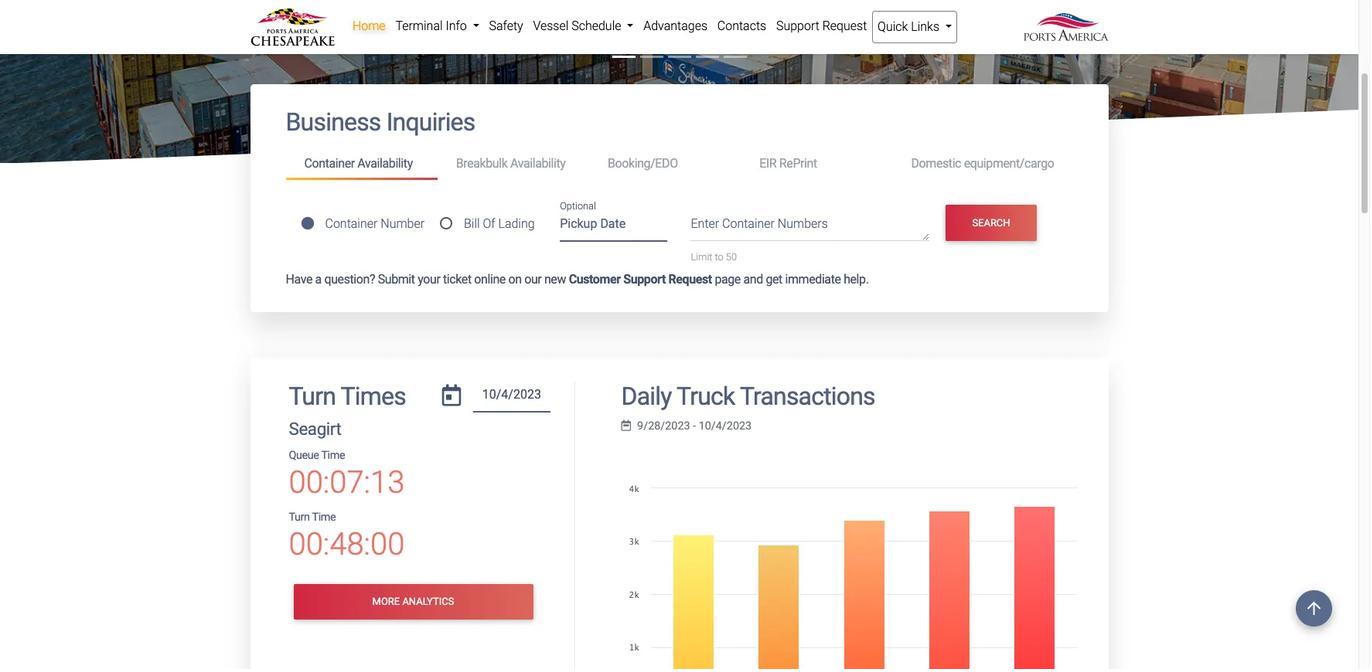Task type: describe. For each thing, give the bounding box(es) containing it.
number
[[381, 216, 425, 231]]

breakbulk availability
[[456, 156, 566, 171]]

page
[[715, 272, 741, 287]]

optional
[[560, 200, 596, 212]]

50
[[726, 251, 737, 263]]

main content containing 00:07:13
[[239, 84, 1120, 670]]

online
[[474, 272, 506, 287]]

time for 00:07:13
[[321, 449, 345, 462]]

truck
[[677, 382, 735, 412]]

ports america chesapeake image
[[0, 0, 1358, 371]]

queue
[[289, 449, 319, 462]]

customer support request link
[[569, 272, 712, 287]]

of
[[483, 216, 495, 231]]

turn time 00:48:00
[[289, 511, 405, 563]]

00:48:00
[[289, 526, 405, 563]]

enter container numbers
[[691, 217, 828, 231]]

container for container number
[[325, 216, 378, 231]]

booking/edo
[[608, 156, 678, 171]]

schedule
[[571, 19, 621, 33]]

support request
[[776, 19, 867, 33]]

turn times
[[289, 382, 406, 412]]

1 horizontal spatial request
[[822, 19, 867, 33]]

container availability link
[[286, 150, 437, 180]]

container for container availability
[[304, 156, 355, 171]]

domestic equipment/cargo
[[911, 156, 1054, 171]]

numbers
[[778, 217, 828, 231]]

have a question? submit your ticket online on our new customer support request page and get immediate help.
[[286, 272, 869, 287]]

advantages
[[643, 19, 707, 33]]

lading
[[498, 216, 535, 231]]

queue time 00:07:13
[[289, 449, 405, 501]]

ticket
[[443, 272, 471, 287]]

9/28/2023
[[637, 420, 690, 433]]

seagirt
[[289, 419, 341, 439]]

more analytics
[[372, 596, 454, 608]]

limit to 50
[[691, 251, 737, 263]]

eir reprint
[[759, 156, 817, 171]]

customer
[[569, 272, 621, 287]]

domestic
[[911, 156, 961, 171]]

terminal info
[[395, 19, 470, 33]]

contacts link
[[712, 11, 771, 42]]

10/4/2023
[[699, 420, 752, 433]]

vessel schedule
[[533, 19, 624, 33]]

calendar day image
[[442, 385, 461, 407]]

new
[[544, 272, 566, 287]]

9/28/2023 - 10/4/2023
[[637, 420, 752, 433]]

more analytics link
[[293, 584, 533, 620]]

inquiries
[[386, 108, 475, 137]]

vessel
[[533, 19, 568, 33]]

container availability
[[304, 156, 413, 171]]

request inside main content
[[668, 272, 712, 287]]

00:07:13
[[289, 465, 405, 501]]

more
[[372, 596, 400, 608]]



Task type: vqa. For each thing, say whether or not it's contained in the screenshot.
URGENT MESSAGES link
no



Task type: locate. For each thing, give the bounding box(es) containing it.
time for 00:48:00
[[312, 511, 336, 524]]

terminal
[[395, 19, 443, 33]]

availability
[[357, 156, 413, 171], [510, 156, 566, 171]]

0 horizontal spatial request
[[668, 272, 712, 287]]

availability right breakbulk
[[510, 156, 566, 171]]

support request link
[[771, 11, 872, 42]]

1 vertical spatial request
[[668, 272, 712, 287]]

turn for turn times
[[289, 382, 336, 412]]

enter
[[691, 217, 719, 231]]

eir reprint link
[[741, 150, 893, 178]]

main content
[[239, 84, 1120, 670]]

analytics
[[402, 596, 454, 608]]

0 vertical spatial turn
[[289, 382, 336, 412]]

Enter Container Numbers text field
[[691, 215, 929, 241]]

1 horizontal spatial support
[[776, 19, 819, 33]]

submit
[[378, 272, 415, 287]]

calendar week image
[[621, 420, 631, 432]]

time right 'queue'
[[321, 449, 345, 462]]

1 availability from the left
[[357, 156, 413, 171]]

turn inside turn time 00:48:00
[[289, 511, 310, 524]]

turn up the 00:48:00
[[289, 511, 310, 524]]

container number
[[325, 216, 425, 231]]

get
[[766, 272, 782, 287]]

immediate
[[785, 272, 841, 287]]

turn up seagirt
[[289, 382, 336, 412]]

availability for breakbulk availability
[[510, 156, 566, 171]]

a
[[315, 272, 322, 287]]

advantages link
[[638, 11, 712, 42]]

time inside turn time 00:48:00
[[312, 511, 336, 524]]

support
[[776, 19, 819, 33], [623, 272, 666, 287]]

daily truck transactions
[[621, 382, 875, 412]]

booking/edo link
[[589, 150, 741, 178]]

availability for container availability
[[357, 156, 413, 171]]

quick links link
[[872, 11, 957, 43]]

business
[[286, 108, 381, 137]]

-
[[693, 420, 696, 433]]

Optional text field
[[560, 211, 668, 242]]

safety link
[[484, 11, 528, 42]]

0 vertical spatial time
[[321, 449, 345, 462]]

container up 50
[[722, 217, 775, 231]]

support right contacts
[[776, 19, 819, 33]]

0 vertical spatial support
[[776, 19, 819, 33]]

turn for turn time 00:48:00
[[289, 511, 310, 524]]

time up the 00:48:00
[[312, 511, 336, 524]]

0 horizontal spatial availability
[[357, 156, 413, 171]]

business inquiries
[[286, 108, 475, 137]]

quick links
[[878, 19, 942, 34]]

0 horizontal spatial support
[[623, 272, 666, 287]]

search
[[972, 217, 1010, 229]]

vessel schedule link
[[528, 11, 638, 42]]

2 turn from the top
[[289, 511, 310, 524]]

on
[[508, 272, 522, 287]]

go to top image
[[1296, 591, 1332, 627]]

safety
[[489, 19, 523, 33]]

time inside queue time 00:07:13
[[321, 449, 345, 462]]

breakbulk availability link
[[437, 150, 589, 178]]

container inside the "container availability" link
[[304, 156, 355, 171]]

contacts
[[717, 19, 766, 33]]

domestic equipment/cargo link
[[893, 150, 1073, 178]]

2 availability from the left
[[510, 156, 566, 171]]

support right customer
[[623, 272, 666, 287]]

availability down business inquiries
[[357, 156, 413, 171]]

1 vertical spatial turn
[[289, 511, 310, 524]]

1 horizontal spatial availability
[[510, 156, 566, 171]]

request down limit
[[668, 272, 712, 287]]

container left number
[[325, 216, 378, 231]]

request
[[822, 19, 867, 33], [668, 272, 712, 287]]

equipment/cargo
[[964, 156, 1054, 171]]

links
[[911, 19, 939, 34]]

reprint
[[779, 156, 817, 171]]

turn
[[289, 382, 336, 412], [289, 511, 310, 524]]

1 vertical spatial time
[[312, 511, 336, 524]]

times
[[341, 382, 406, 412]]

limit
[[691, 251, 712, 263]]

container
[[304, 156, 355, 171], [325, 216, 378, 231], [722, 217, 775, 231]]

breakbulk
[[456, 156, 508, 171]]

home link
[[348, 11, 390, 42]]

1 turn from the top
[[289, 382, 336, 412]]

help.
[[844, 272, 869, 287]]

and
[[743, 272, 763, 287]]

transactions
[[740, 382, 875, 412]]

eir
[[759, 156, 776, 171]]

1 vertical spatial support
[[623, 272, 666, 287]]

have
[[286, 272, 312, 287]]

time
[[321, 449, 345, 462], [312, 511, 336, 524]]

0 vertical spatial request
[[822, 19, 867, 33]]

to
[[715, 251, 723, 263]]

our
[[524, 272, 542, 287]]

terminal info link
[[390, 11, 484, 42]]

request left quick
[[822, 19, 867, 33]]

search button
[[946, 205, 1037, 241]]

None text field
[[473, 382, 550, 413]]

bill of lading
[[464, 216, 535, 231]]

bill
[[464, 216, 480, 231]]

daily
[[621, 382, 672, 412]]

info
[[446, 19, 467, 33]]

your
[[418, 272, 440, 287]]

question?
[[324, 272, 375, 287]]

support inside main content
[[623, 272, 666, 287]]

quick
[[878, 19, 908, 34]]

container down business
[[304, 156, 355, 171]]

home
[[352, 19, 386, 33]]



